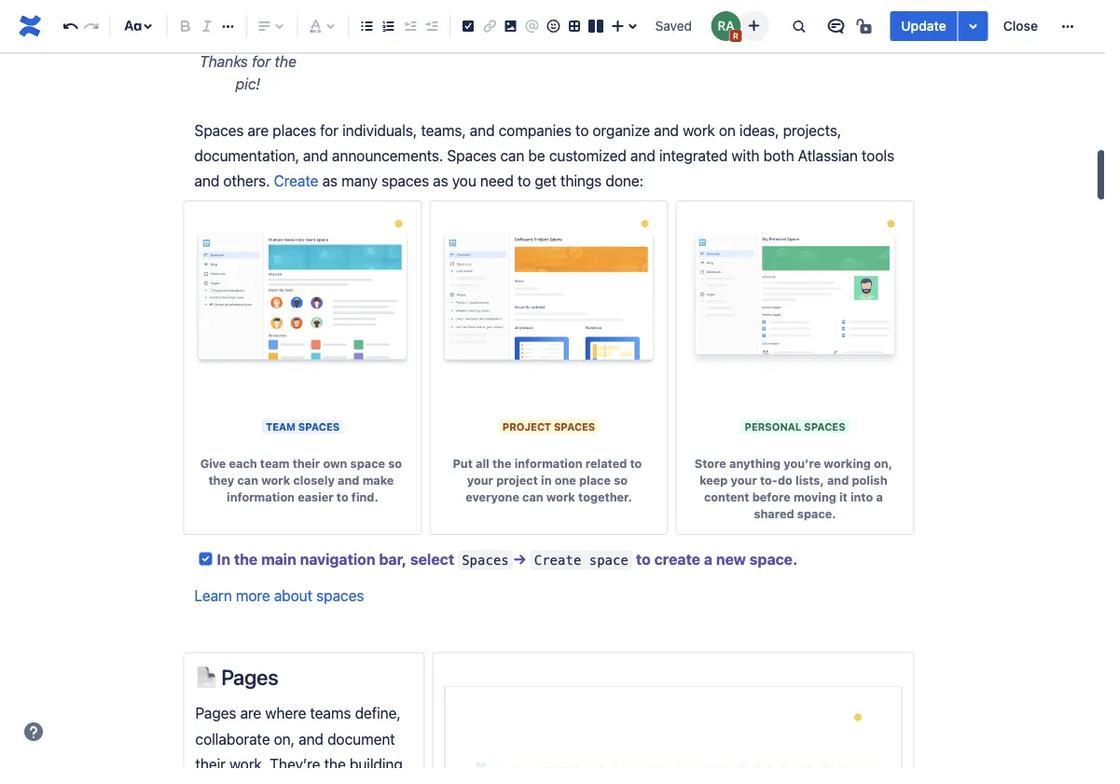 Task type: locate. For each thing, give the bounding box(es) containing it.
personal spaces
[[745, 421, 845, 433]]

and up it
[[827, 473, 849, 487]]

spaces up related
[[554, 421, 595, 433]]

project up in
[[502, 421, 551, 433]]

for inside thanks for the pic!
[[252, 53, 271, 70]]

1 horizontal spatial on,
[[874, 456, 893, 470]]

define,
[[355, 705, 401, 723]]

working
[[824, 456, 871, 470]]

0 vertical spatial create
[[274, 172, 318, 190]]

for right places
[[320, 121, 338, 139]]

0 vertical spatial on,
[[874, 456, 893, 470]]

close
[[1003, 18, 1038, 34]]

work inside spaces are places for individuals, teams, and companies to organize and work on ideas, projects, documentation, and announcements. spaces can be customized and integrated with both atlassian tools and others.
[[683, 121, 715, 139]]

they're
[[270, 756, 320, 769]]

update
[[901, 18, 946, 34]]

1 vertical spatial a
[[704, 550, 713, 568]]

before
[[752, 491, 791, 504]]

on,
[[874, 456, 893, 470], [274, 730, 295, 748]]

are inside pages are where teams define, collaborate on, and document their work. they're the buildi
[[240, 705, 261, 723]]

your
[[467, 473, 493, 487], [731, 473, 757, 487]]

are for 📄 pages
[[240, 705, 261, 723]]

team up give each team their own space so they can work closely and make information easier to find.
[[266, 421, 296, 433]]

to left get
[[517, 172, 531, 190]]

spaces up you're
[[804, 421, 845, 433]]

spaces up you at the left top
[[447, 147, 497, 164]]

1 your from the left
[[467, 473, 493, 487]]

pages
[[221, 664, 278, 689], [195, 705, 236, 723]]

each
[[229, 456, 257, 470]]

spaces left →
[[462, 553, 509, 568]]

1 horizontal spatial as
[[433, 172, 448, 190]]

to inside spaces are places for individuals, teams, and companies to organize and work on ideas, projects, documentation, and announcements. spaces can be customized and integrated with both atlassian tools and others.
[[575, 121, 589, 139]]

your down all
[[467, 473, 493, 487]]

you're
[[784, 456, 821, 470]]

teams
[[310, 705, 351, 723]]

for up pic!
[[252, 53, 271, 70]]

0 horizontal spatial a
[[704, 550, 713, 568]]

so up make
[[388, 456, 402, 470]]

team spaces
[[266, 421, 340, 433]]

and up 'they're'
[[299, 730, 324, 748]]

0 vertical spatial work
[[683, 121, 715, 139]]

2 your from the left
[[731, 473, 757, 487]]

1 vertical spatial their
[[195, 756, 226, 769]]

spaces for put all the information related to your project in one place so everyone can work together.
[[554, 421, 595, 433]]

confluence image
[[15, 11, 45, 41]]

1 vertical spatial on,
[[274, 730, 295, 748]]

no restrictions image
[[855, 15, 877, 37]]

2 vertical spatial work
[[546, 491, 575, 504]]

1 horizontal spatial space
[[589, 553, 629, 568]]

the
[[275, 53, 297, 70], [492, 456, 512, 470], [234, 550, 258, 568], [324, 756, 346, 769]]

work left closely
[[261, 473, 290, 487]]

0 horizontal spatial work
[[261, 473, 290, 487]]

0 horizontal spatial for
[[252, 53, 271, 70]]

spaces
[[382, 172, 429, 190], [298, 421, 340, 433], [554, 421, 595, 433], [804, 421, 845, 433], [316, 587, 364, 605]]

0 vertical spatial space
[[350, 456, 385, 470]]

information up in
[[515, 456, 582, 470]]

0 horizontal spatial so
[[388, 456, 402, 470]]

italic ⌘i image
[[196, 15, 218, 37]]

together.
[[578, 491, 632, 504]]

the down document
[[324, 756, 346, 769]]

in
[[541, 473, 552, 487]]

1 vertical spatial can
[[237, 473, 258, 487]]

0 vertical spatial pages
[[221, 664, 278, 689]]

2 vertical spatial can
[[522, 491, 543, 504]]

space.
[[797, 508, 836, 521], [750, 550, 798, 568]]

documentation,
[[194, 147, 299, 164]]

2 as from the left
[[433, 172, 448, 190]]

on, inside store anything you're working on, keep your to-do lists, and polish content before moving it into a shared space.
[[874, 456, 893, 470]]

moving
[[794, 491, 836, 504]]

customized
[[549, 147, 627, 164]]

pages right 📄
[[221, 664, 278, 689]]

projects,
[[783, 121, 841, 139]]

information inside give each team their own space so they can work closely and make information easier to find.
[[227, 491, 295, 504]]

closely
[[293, 473, 335, 487]]

spaces up own
[[298, 421, 340, 433]]

make
[[362, 473, 394, 487]]

individuals,
[[342, 121, 417, 139]]

as left you at the left top
[[433, 172, 448, 190]]

1 vertical spatial create
[[534, 553, 581, 568]]

easier
[[298, 491, 334, 504]]

0 vertical spatial for
[[252, 53, 271, 70]]

their down collaborate
[[195, 756, 226, 769]]

→
[[513, 550, 527, 568]]

teams,
[[421, 121, 466, 139]]

team
[[266, 421, 296, 433], [260, 456, 290, 470]]

and inside store anything you're working on, keep your to-do lists, and polish content before moving it into a shared space.
[[827, 473, 849, 487]]

can left "be"
[[500, 147, 525, 164]]

1 as from the left
[[322, 172, 338, 190]]

0 horizontal spatial your
[[467, 473, 493, 487]]

ruby anderson image
[[711, 11, 741, 41]]

create right →
[[534, 553, 581, 568]]

team right each
[[260, 456, 290, 470]]

0 vertical spatial so
[[388, 456, 402, 470]]

can
[[500, 147, 525, 164], [237, 473, 258, 487], [522, 491, 543, 504]]

space. right new on the bottom of the page
[[750, 550, 798, 568]]

to-
[[760, 473, 778, 487]]

spaces up documentation,
[[194, 121, 244, 139]]

1 vertical spatial team
[[260, 456, 290, 470]]

1 vertical spatial are
[[240, 705, 261, 723]]

place
[[579, 473, 611, 487]]

on, up polish
[[874, 456, 893, 470]]

information down each
[[227, 491, 295, 504]]

information inside put all the information related to your project in one place so everyone can work together.
[[515, 456, 582, 470]]

to left find.
[[337, 491, 349, 504]]

more
[[236, 587, 270, 605]]

1 horizontal spatial for
[[320, 121, 338, 139]]

bold ⌘b image
[[174, 15, 197, 37]]

and down own
[[338, 473, 360, 487]]

close button
[[992, 11, 1049, 41]]

tools
[[862, 147, 894, 164]]

the inside put all the information related to your project in one place so everyone can work together.
[[492, 456, 512, 470]]

0 vertical spatial are
[[248, 121, 269, 139]]

as left many
[[322, 172, 338, 190]]

to inside put all the information related to your project in one place so everyone can work together.
[[630, 456, 642, 470]]

work down one
[[546, 491, 575, 504]]

table image
[[563, 15, 586, 37]]

1 vertical spatial for
[[320, 121, 338, 139]]

1 vertical spatial pages
[[195, 705, 236, 723]]

document
[[327, 730, 395, 748]]

pages up collaborate
[[195, 705, 236, 723]]

a right into
[[876, 491, 883, 504]]

your down anything
[[731, 473, 757, 487]]

0 horizontal spatial on,
[[274, 730, 295, 748]]

2 horizontal spatial work
[[683, 121, 715, 139]]

spaces down announcements.
[[382, 172, 429, 190]]

0 horizontal spatial create
[[274, 172, 318, 190]]

thanks
[[199, 53, 248, 70]]

on, down where
[[274, 730, 295, 748]]

can inside put all the information related to your project in one place so everyone can work together.
[[522, 491, 543, 504]]

1 horizontal spatial so
[[614, 473, 628, 487]]

the inside thanks for the pic!
[[275, 53, 297, 70]]

spaces down navigation
[[316, 587, 364, 605]]

to up customized
[[575, 121, 589, 139]]

for
[[252, 53, 271, 70], [320, 121, 338, 139]]

many
[[341, 172, 378, 190]]

1 vertical spatial work
[[261, 473, 290, 487]]

1 horizontal spatial a
[[876, 491, 883, 504]]

2 vertical spatial spaces
[[462, 553, 509, 568]]

with
[[732, 147, 760, 164]]

0 vertical spatial information
[[515, 456, 582, 470]]

to
[[575, 121, 589, 139], [517, 172, 531, 190], [630, 456, 642, 470], [337, 491, 349, 504], [636, 550, 651, 568]]

ideas,
[[740, 121, 779, 139]]

spaces for give each team their own space so they can work closely and make information easier to find.
[[298, 421, 340, 433]]

can down in
[[522, 491, 543, 504]]

indent tab image
[[420, 15, 442, 37]]

pages inside pages are where teams define, collaborate on, and document their work. they're the buildi
[[195, 705, 236, 723]]

0 vertical spatial can
[[500, 147, 525, 164]]

about
[[274, 587, 313, 605]]

are up collaborate
[[240, 705, 261, 723]]

0 horizontal spatial their
[[195, 756, 226, 769]]

new
[[716, 550, 746, 568]]

your inside put all the information related to your project in one place so everyone can work together.
[[467, 473, 493, 487]]

for inside spaces are places for individuals, teams, and companies to organize and work on ideas, projects, documentation, and announcements. spaces can be customized and integrated with both atlassian tools and others.
[[320, 121, 338, 139]]

their
[[293, 456, 320, 470], [195, 756, 226, 769]]

your for anything
[[731, 473, 757, 487]]

are up documentation,
[[248, 121, 269, 139]]

the right all
[[492, 456, 512, 470]]

0 horizontal spatial as
[[322, 172, 338, 190]]

to right related
[[630, 456, 642, 470]]

adjust update settings image
[[962, 15, 985, 37]]

1 vertical spatial space
[[589, 553, 629, 568]]

atlassian
[[798, 147, 858, 164]]

give
[[200, 456, 226, 470]]

1 vertical spatial information
[[227, 491, 295, 504]]

comment icon image
[[825, 15, 847, 37]]

0 horizontal spatial information
[[227, 491, 295, 504]]

action item image
[[457, 15, 480, 37]]

bar,
[[379, 550, 407, 568]]

and
[[470, 121, 495, 139], [654, 121, 679, 139], [303, 147, 328, 164], [630, 147, 655, 164], [194, 172, 219, 190], [338, 473, 360, 487], [827, 473, 849, 487], [299, 730, 324, 748]]

0 vertical spatial a
[[876, 491, 883, 504]]

others.
[[223, 172, 270, 190]]

0 vertical spatial their
[[293, 456, 320, 470]]

their inside pages are where teams define, collaborate on, and document their work. they're the buildi
[[195, 756, 226, 769]]

a
[[876, 491, 883, 504], [704, 550, 713, 568]]

their up closely
[[293, 456, 320, 470]]

1 horizontal spatial work
[[546, 491, 575, 504]]

space up make
[[350, 456, 385, 470]]

can down each
[[237, 473, 258, 487]]

space down together.
[[589, 553, 629, 568]]

update button
[[890, 11, 958, 41]]

1 horizontal spatial your
[[731, 473, 757, 487]]

0 horizontal spatial space
[[350, 456, 385, 470]]

information
[[515, 456, 582, 470], [227, 491, 295, 504]]

your inside store anything you're working on, keep your to-do lists, and polish content before moving it into a shared space.
[[731, 473, 757, 487]]

space. down moving
[[797, 508, 836, 521]]

0 vertical spatial space.
[[797, 508, 836, 521]]

so
[[388, 456, 402, 470], [614, 473, 628, 487]]

help image
[[22, 721, 45, 743]]

a left new on the bottom of the page
[[704, 550, 713, 568]]

1 horizontal spatial information
[[515, 456, 582, 470]]

1 horizontal spatial create
[[534, 553, 581, 568]]

space inside give each team their own space so they can work closely and make information easier to find.
[[350, 456, 385, 470]]

work up integrated
[[683, 121, 715, 139]]

1 horizontal spatial their
[[293, 456, 320, 470]]

integrated
[[659, 147, 728, 164]]

as
[[322, 172, 338, 190], [433, 172, 448, 190]]

project left in
[[496, 473, 538, 487]]

1 vertical spatial so
[[614, 473, 628, 487]]

create right others.
[[274, 172, 318, 190]]

1 vertical spatial project
[[496, 473, 538, 487]]

space
[[350, 456, 385, 470], [589, 553, 629, 568]]

the right "thanks"
[[275, 53, 297, 70]]

project
[[502, 421, 551, 433], [496, 473, 538, 487]]

so down related
[[614, 473, 628, 487]]

are inside spaces are places for individuals, teams, and companies to organize and work on ideas, projects, documentation, and announcements. spaces can be customized and integrated with both atlassian tools and others.
[[248, 121, 269, 139]]



Task type: vqa. For each thing, say whether or not it's contained in the screenshot.
teams,
yes



Task type: describe. For each thing, give the bounding box(es) containing it.
in
[[217, 550, 230, 568]]

and left others.
[[194, 172, 219, 190]]

spaces are places for individuals, teams, and companies to organize and work on ideas, projects, documentation, and announcements. spaces can be customized and integrated with both atlassian tools and others.
[[194, 121, 898, 190]]

learn
[[194, 587, 232, 605]]

space inside in the main navigation bar, select spaces → create space to create a new space.
[[589, 553, 629, 568]]

spaces inside in the main navigation bar, select spaces → create space to create a new space.
[[462, 553, 509, 568]]

in the main navigation bar, select spaces → create space to create a new space.
[[217, 550, 798, 568]]

related
[[585, 456, 627, 470]]

work inside put all the information related to your project in one place so everyone can work together.
[[546, 491, 575, 504]]

get
[[535, 172, 557, 190]]

find and replace image
[[787, 15, 810, 37]]

redo ⌘⇧z image
[[80, 15, 103, 37]]

text styles image
[[122, 15, 144, 37]]

put all the information related to your project in one place so everyone can work together.
[[453, 456, 645, 504]]

where
[[265, 705, 306, 723]]

pages are where teams define, collaborate on, and document their work. they're the buildi
[[195, 705, 407, 769]]

add image, video, or file image
[[500, 15, 522, 37]]

create as many spaces as you need to get things done:
[[274, 172, 643, 190]]

done:
[[606, 172, 643, 190]]

both
[[764, 147, 794, 164]]

everyone
[[466, 491, 519, 504]]

announcements.
[[332, 147, 443, 164]]

and inside pages are where teams define, collaborate on, and document their work. they're the buildi
[[299, 730, 324, 748]]

main
[[261, 550, 296, 568]]

space. inside store anything you're working on, keep your to-do lists, and polish content before moving it into a shared space.
[[797, 508, 836, 521]]

store anything you're working on, keep your to-do lists, and polish content before moving it into a shared space.
[[695, 456, 896, 521]]

they
[[208, 473, 234, 487]]

create
[[654, 550, 701, 568]]

find.
[[352, 491, 379, 504]]

personal
[[745, 421, 801, 433]]

it
[[839, 491, 848, 504]]

keep
[[700, 473, 728, 487]]

bullet list ⌘⇧8 image
[[356, 15, 378, 37]]

and inside give each team their own space so they can work closely and make information easier to find.
[[338, 473, 360, 487]]

invite to edit image
[[743, 14, 765, 37]]

on, inside pages are where teams define, collaborate on, and document their work. they're the buildi
[[274, 730, 295, 748]]

companies
[[499, 121, 572, 139]]

mention image
[[521, 15, 543, 37]]

link image
[[478, 15, 501, 37]]

0 vertical spatial team
[[266, 421, 296, 433]]

polish
[[852, 473, 888, 487]]

things
[[560, 172, 602, 190]]

and right teams,
[[470, 121, 495, 139]]

project spaces
[[502, 421, 595, 433]]

own
[[323, 456, 347, 470]]

team inside give each team their own space so they can work closely and make information easier to find.
[[260, 456, 290, 470]]

project inside put all the information related to your project in one place so everyone can work together.
[[496, 473, 538, 487]]

spaces for store anything you're working on, keep your to-do lists, and polish content before moving it into a shared space.
[[804, 421, 845, 433]]

give each team their own space so they can work closely and make information easier to find.
[[200, 456, 405, 504]]

put
[[453, 456, 473, 470]]

to inside give each team their own space so they can work closely and make information easier to find.
[[337, 491, 349, 504]]

shared
[[754, 508, 794, 521]]

be
[[528, 147, 545, 164]]

collaborate
[[195, 730, 270, 748]]

1 vertical spatial spaces
[[447, 147, 497, 164]]

and up the create link
[[303, 147, 328, 164]]

work inside give each team their own space so they can work closely and make information easier to find.
[[261, 473, 290, 487]]

can inside give each team their own space so they can work closely and make information easier to find.
[[237, 473, 258, 487]]

places
[[273, 121, 316, 139]]

numbered list ⌘⇧7 image
[[377, 15, 400, 37]]

store
[[695, 456, 726, 470]]

so inside give each team their own space so they can work closely and make information easier to find.
[[388, 456, 402, 470]]

into
[[851, 491, 873, 504]]

so inside put all the information related to your project in one place so everyone can work together.
[[614, 473, 628, 487]]

saved
[[655, 18, 692, 34]]

learn more about spaces link
[[194, 587, 364, 605]]

1 vertical spatial space.
[[750, 550, 798, 568]]

📄
[[195, 664, 217, 689]]

navigation
[[300, 550, 375, 568]]

can inside spaces are places for individuals, teams, and companies to organize and work on ideas, projects, documentation, and announcements. spaces can be customized and integrated with both atlassian tools and others.
[[500, 147, 525, 164]]

and up integrated
[[654, 121, 679, 139]]

work.
[[229, 756, 266, 769]]

the inside pages are where teams define, collaborate on, and document their work. they're the buildi
[[324, 756, 346, 769]]

your for all
[[467, 473, 493, 487]]

you
[[452, 172, 476, 190]]

learn more about spaces
[[194, 587, 364, 605]]

their inside give each team their own space so they can work closely and make information easier to find.
[[293, 456, 320, 470]]

thanks for the pic!
[[199, 53, 301, 93]]

create link
[[274, 172, 318, 190]]

a inside store anything you're working on, keep your to-do lists, and polish content before moving it into a shared space.
[[876, 491, 883, 504]]

confluence image
[[15, 11, 45, 41]]

organize
[[593, 121, 650, 139]]

to left create
[[636, 550, 651, 568]]

lists,
[[796, 473, 824, 487]]

are for thanks for the pic!
[[248, 121, 269, 139]]

0 vertical spatial spaces
[[194, 121, 244, 139]]

the right in
[[234, 550, 258, 568]]

one
[[555, 473, 576, 487]]

more formatting image
[[217, 15, 239, 37]]

and up "done:" at right top
[[630, 147, 655, 164]]

📄 pages
[[195, 664, 278, 689]]

emoji image
[[542, 15, 565, 37]]

anything
[[729, 456, 781, 470]]

undo ⌘z image
[[59, 15, 81, 37]]

pic!
[[236, 75, 260, 93]]

select
[[410, 550, 454, 568]]

outdent ⇧tab image
[[399, 15, 421, 37]]

all
[[476, 456, 489, 470]]

0 vertical spatial project
[[502, 421, 551, 433]]

create inside in the main navigation bar, select spaces → create space to create a new space.
[[534, 553, 581, 568]]

more image
[[1057, 15, 1079, 37]]

on
[[719, 121, 736, 139]]

layouts image
[[585, 15, 607, 37]]

need
[[480, 172, 514, 190]]

do
[[778, 473, 793, 487]]

content
[[704, 491, 749, 504]]



